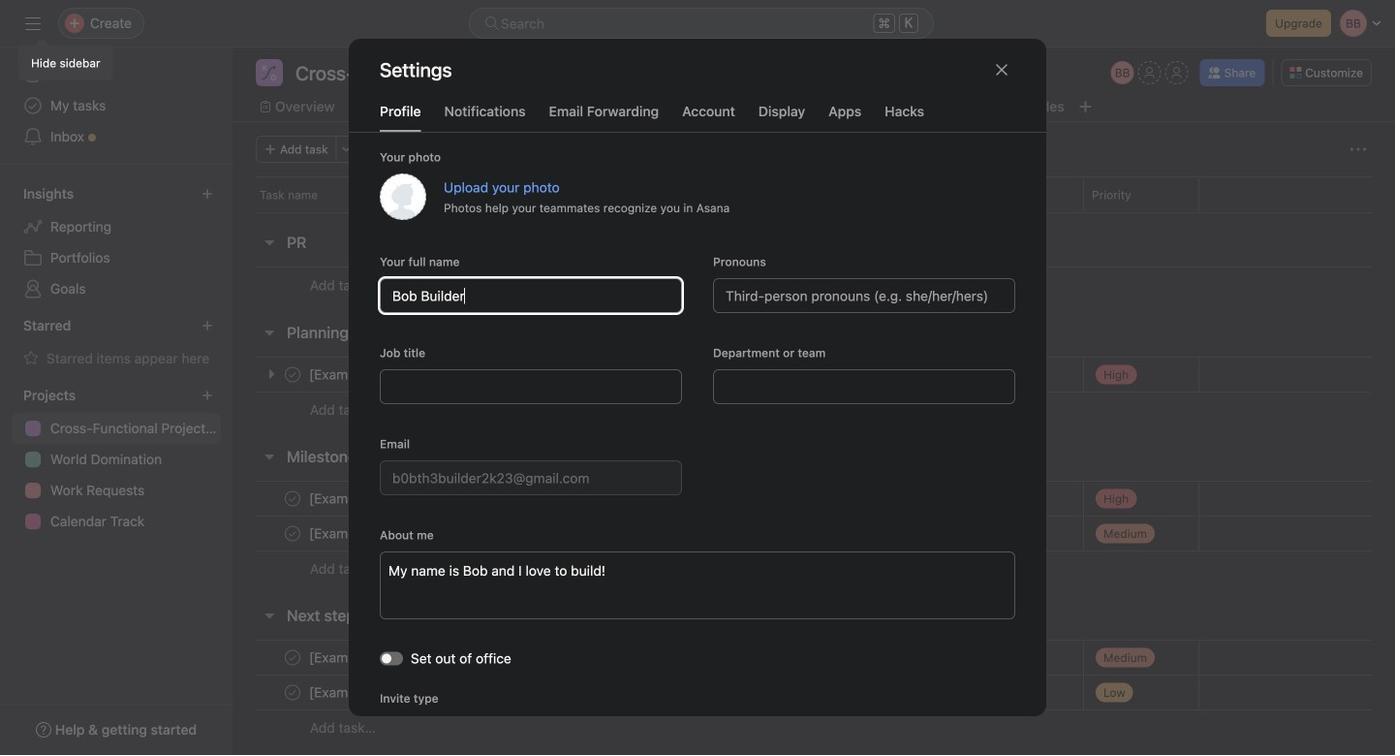 Task type: locate. For each thing, give the bounding box(es) containing it.
mark complete image inside "[example] approve campaign copy" "cell"
[[281, 646, 304, 669]]

1 mark complete checkbox from the top
[[281, 487, 304, 510]]

mark complete checkbox inside [example] finalize budget cell
[[281, 487, 304, 510]]

0 vertical spatial collapse task list for this group image
[[262, 235, 277, 250]]

0 vertical spatial mark complete checkbox
[[281, 487, 304, 510]]

1 mark complete image from the top
[[281, 487, 304, 510]]

mark complete image
[[281, 487, 304, 510], [281, 522, 304, 545], [281, 646, 304, 669], [281, 681, 304, 704]]

header milestones tree grid
[[233, 481, 1396, 586]]

mark complete image inside "[example] evaluate new email marketing platform" cell
[[281, 522, 304, 545]]

tooltip
[[19, 41, 112, 79]]

collapse task list for this group image
[[262, 449, 277, 464], [262, 608, 277, 623]]

task name text field inside [example] find venue for holiday party 'cell'
[[305, 683, 556, 702]]

task name text field for collapse task list for this group image for "[example] approve campaign copy" "cell"
[[305, 683, 556, 702]]

line_and_symbols image
[[262, 65, 277, 80]]

2 collapse task list for this group image from the top
[[262, 608, 277, 623]]

2 mark complete checkbox from the top
[[281, 681, 304, 704]]

4 mark complete image from the top
[[281, 681, 304, 704]]

dialog
[[349, 39, 1047, 755]]

insights element
[[0, 176, 233, 308]]

collapse task list for this group image
[[262, 235, 277, 250], [262, 325, 277, 340]]

2 collapse task list for this group image from the top
[[262, 325, 277, 340]]

Task name text field
[[305, 648, 533, 667]]

projects element
[[0, 378, 233, 541]]

2 mark complete checkbox from the top
[[281, 646, 304, 669]]

1 vertical spatial collapse task list for this group image
[[262, 608, 277, 623]]

1 vertical spatial collapse task list for this group image
[[262, 325, 277, 340]]

mark complete checkbox inside "[example] approve campaign copy" "cell"
[[281, 646, 304, 669]]

manage project members image
[[1111, 61, 1135, 84]]

row
[[233, 176, 1396, 212], [256, 211, 1373, 213], [233, 267, 1396, 303], [233, 392, 1396, 427], [233, 481, 1396, 517], [233, 516, 1396, 552], [233, 551, 1396, 586], [233, 640, 1396, 676], [233, 675, 1396, 710], [233, 710, 1396, 745]]

3 mark complete image from the top
[[281, 646, 304, 669]]

switch
[[380, 652, 403, 665]]

0 vertical spatial mark complete checkbox
[[281, 522, 304, 545]]

mark complete image inside [example] finalize budget cell
[[281, 487, 304, 510]]

[example] find venue for holiday party cell
[[233, 675, 853, 710]]

1 collapse task list for this group image from the top
[[262, 449, 277, 464]]

0 vertical spatial task name text field
[[305, 489, 477, 508]]

[example] approve campaign copy cell
[[233, 640, 853, 676]]

mark complete image for task name text field within [example] find venue for holiday party 'cell'
[[281, 681, 304, 704]]

mark complete checkbox inside [example] find venue for holiday party 'cell'
[[281, 681, 304, 704]]

task name text field inside "[example] evaluate new email marketing platform" cell
[[305, 524, 623, 543]]

None text field
[[291, 59, 558, 86], [380, 369, 682, 404], [291, 59, 558, 86], [380, 369, 682, 404]]

None text field
[[380, 278, 682, 313], [713, 369, 1016, 404], [380, 460, 682, 495], [380, 278, 682, 313], [713, 369, 1016, 404], [380, 460, 682, 495]]

settings tab list
[[349, 101, 1047, 133]]

Mark complete checkbox
[[281, 522, 304, 545], [281, 646, 304, 669]]

2 vertical spatial task name text field
[[305, 683, 556, 702]]

[example] finalize budget cell
[[233, 481, 853, 517]]

starred element
[[0, 308, 233, 378]]

mark complete checkbox for "[example] evaluate new email marketing platform" cell
[[281, 522, 304, 545]]

Task name text field
[[305, 489, 477, 508], [305, 524, 623, 543], [305, 683, 556, 702]]

mark complete checkbox inside "[example] evaluate new email marketing platform" cell
[[281, 522, 304, 545]]

1 mark complete checkbox from the top
[[281, 522, 304, 545]]

mark complete image for task name text field in [example] finalize budget cell
[[281, 487, 304, 510]]

1 vertical spatial mark complete checkbox
[[281, 681, 304, 704]]

1 vertical spatial task name text field
[[305, 524, 623, 543]]

1 task name text field from the top
[[305, 489, 477, 508]]

0 vertical spatial collapse task list for this group image
[[262, 449, 277, 464]]

mark complete image inside [example] find venue for holiday party 'cell'
[[281, 681, 304, 704]]

Mark complete checkbox
[[281, 487, 304, 510], [281, 681, 304, 704]]

mark complete image for task name text box
[[281, 646, 304, 669]]

2 mark complete image from the top
[[281, 522, 304, 545]]

2 task name text field from the top
[[305, 524, 623, 543]]

global element
[[0, 47, 233, 164]]

3 task name text field from the top
[[305, 683, 556, 702]]

1 vertical spatial mark complete checkbox
[[281, 646, 304, 669]]



Task type: describe. For each thing, give the bounding box(es) containing it.
close this dialog image
[[994, 62, 1010, 78]]

hide sidebar image
[[25, 16, 41, 31]]

mark complete checkbox for task name text field within [example] find venue for holiday party 'cell'
[[281, 681, 304, 704]]

I usually work from 9am-5pm PST. Feel free to assign me a task with a due date anytime. Also, I love dogs! text field
[[380, 552, 1016, 619]]

[example] evaluate new email marketing platform cell
[[233, 516, 853, 552]]

mark complete image for task name text field within the "[example] evaluate new email marketing platform" cell
[[281, 522, 304, 545]]

header next steps tree grid
[[233, 640, 1396, 745]]

header planning tree grid
[[233, 357, 1396, 427]]

Third-person pronouns (e.g. she/her/hers) text field
[[713, 278, 1016, 313]]

collapse task list for this group image for "[example] approve campaign copy" "cell"
[[262, 608, 277, 623]]

collapse task list for this group image for [example] finalize budget cell
[[262, 449, 277, 464]]

task name text field for collapse task list for this group image associated with [example] finalize budget cell
[[305, 524, 623, 543]]

upload new photo image
[[380, 174, 426, 220]]

mark complete checkbox for task name text field in [example] finalize budget cell
[[281, 487, 304, 510]]

task name text field inside [example] finalize budget cell
[[305, 489, 477, 508]]

mark complete checkbox for "[example] approve campaign copy" "cell"
[[281, 646, 304, 669]]

1 collapse task list for this group image from the top
[[262, 235, 277, 250]]



Task type: vqa. For each thing, say whether or not it's contained in the screenshot.
[example] finalize budget CELL Collapse task list for this group icon's Mark complete checkbox
yes



